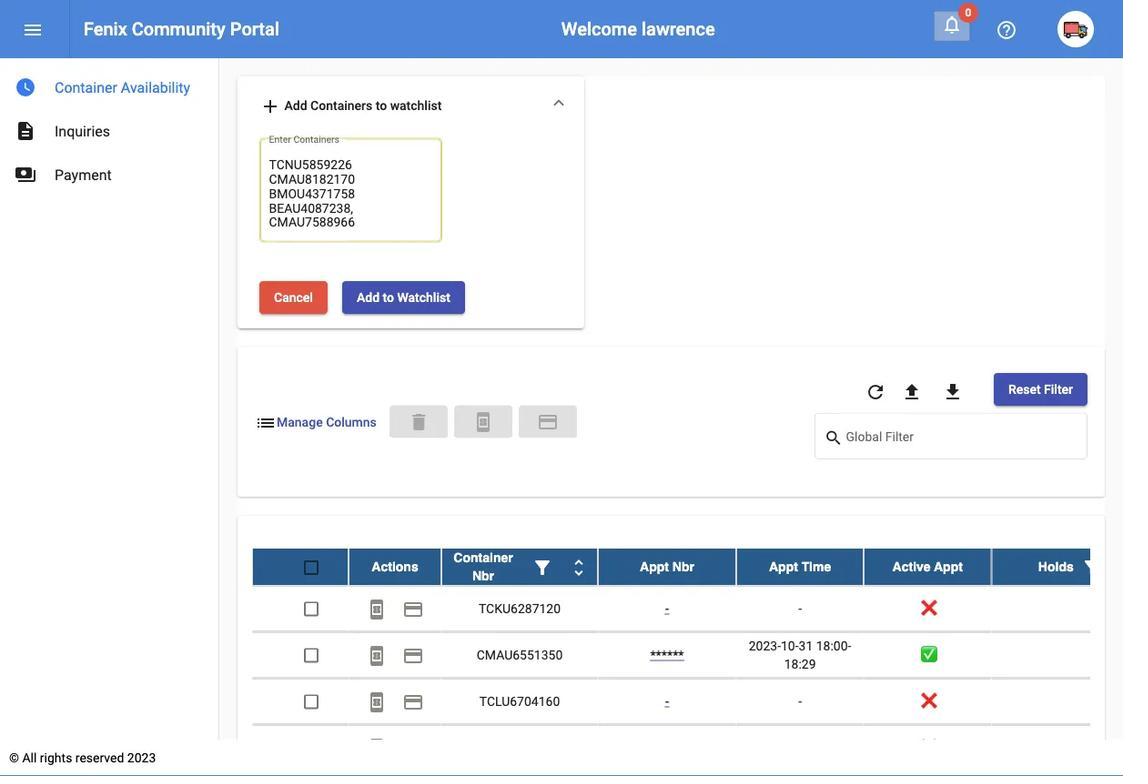 Task type: vqa. For each thing, say whether or not it's contained in the screenshot.
CMA corresponding to 2023-10-04 11:27
no



Task type: locate. For each thing, give the bounding box(es) containing it.
18:00-
[[816, 638, 852, 653]]

payment for tclu6704160
[[402, 691, 424, 713]]

watch_later
[[15, 76, 36, 98]]

0 horizontal spatial container
[[55, 79, 117, 96]]

filter_alt left unfold_more
[[532, 556, 554, 578]]

1 vertical spatial - link
[[665, 694, 669, 709]]

add to watchlist
[[357, 290, 451, 305]]

1 horizontal spatial appt
[[769, 559, 798, 574]]

no color image containing filter_alt
[[532, 556, 554, 578]]

actions
[[372, 559, 419, 574]]

add right add
[[285, 98, 307, 113]]

2 ❌ from the top
[[922, 694, 934, 709]]

1 horizontal spatial container
[[454, 550, 513, 565]]

file_upload button
[[894, 373, 930, 410]]

appt right the active
[[934, 559, 963, 574]]

nbr inside container nbr
[[472, 568, 494, 583]]

container nbr
[[454, 550, 513, 583]]

add left watchlist
[[357, 290, 380, 305]]

© all rights reserved 2023
[[9, 751, 156, 766]]

payments
[[15, 164, 36, 186]]

manage
[[277, 415, 323, 430]]

1 filter_alt from the left
[[532, 556, 554, 578]]

appt for appt nbr
[[640, 559, 669, 574]]

list
[[255, 412, 277, 434]]

container up the tcku6287120
[[454, 550, 513, 565]]

no color image containing file_upload
[[901, 381, 923, 403]]

grid containing filter_alt
[[252, 548, 1124, 777]]

filter_alt button
[[524, 548, 561, 585], [1074, 548, 1111, 585]]

1 appt from the left
[[640, 559, 669, 574]]

no color image containing help_outline
[[996, 19, 1018, 41]]

- link down appt nbr column header
[[665, 601, 669, 616]]

payment button for tcku6287120
[[395, 590, 432, 627]]

0 vertical spatial container
[[55, 79, 117, 96]]

column header containing filter_alt
[[442, 548, 598, 585]]

no color image containing filter_alt
[[1081, 556, 1103, 578]]

grid
[[252, 548, 1124, 777]]

no color image containing description
[[15, 120, 36, 142]]

no color image for file_download button
[[942, 381, 964, 403]]

book_online
[[472, 412, 494, 434], [366, 598, 388, 620], [366, 645, 388, 667], [366, 691, 388, 713], [366, 738, 388, 760]]

2 filter_alt button from the left
[[1074, 548, 1111, 585]]

holds
[[1039, 559, 1074, 574]]

2 horizontal spatial appt
[[934, 559, 963, 574]]

❌ for tcku6287120
[[922, 601, 934, 616]]

2 appt from the left
[[769, 559, 798, 574]]

rights
[[40, 751, 72, 766]]

1 - link from the top
[[665, 601, 669, 616]]

notifications_none
[[941, 14, 963, 36]]

nbr
[[673, 559, 695, 574], [472, 568, 494, 583]]

1 vertical spatial add
[[357, 290, 380, 305]]

active appt column header
[[864, 548, 992, 585]]

1 vertical spatial container
[[454, 550, 513, 565]]

appt left the time
[[769, 559, 798, 574]]

watchlist
[[397, 290, 451, 305]]

no color image containing search
[[824, 427, 846, 449]]

reset filter
[[1009, 382, 1073, 397]]

row containing filter_alt
[[252, 548, 1124, 586]]

no color image
[[259, 95, 281, 117], [865, 381, 887, 403], [901, 381, 923, 403], [942, 381, 964, 403], [255, 412, 277, 434], [472, 412, 494, 434], [532, 556, 554, 578], [366, 598, 388, 620], [402, 645, 424, 667], [366, 691, 388, 713], [402, 691, 424, 713]]

no color image for file_upload button
[[901, 381, 923, 403]]

payment button
[[519, 406, 577, 438], [395, 590, 432, 627], [395, 637, 432, 673], [395, 683, 432, 720]]

no color image containing unfold_more
[[568, 556, 590, 578]]

book_online button
[[454, 406, 513, 438], [359, 590, 395, 627], [359, 637, 395, 673], [359, 683, 395, 720], [359, 730, 395, 766]]

1 horizontal spatial nbr
[[673, 559, 695, 574]]

filter_alt column header
[[992, 548, 1124, 585]]

filter_alt right holds on the right bottom of the page
[[1081, 556, 1103, 578]]

no color image inside help_outline popup button
[[996, 19, 1018, 41]]

no color image inside filter_alt 'popup button'
[[532, 556, 554, 578]]

container up inquiries at the left top
[[55, 79, 117, 96]]

time
[[802, 559, 831, 574]]

no color image containing add
[[259, 95, 281, 117]]

appt nbr column header
[[598, 548, 737, 585]]

delete image
[[408, 412, 430, 434]]

add
[[259, 95, 281, 117]]

2 filter_alt from the left
[[1081, 556, 1103, 578]]

container
[[55, 79, 117, 96], [454, 550, 513, 565]]

2 vertical spatial ❌
[[922, 740, 934, 755]]

refresh
[[865, 381, 887, 403]]

no color image for tclu6704160's "payment" button
[[402, 691, 424, 713]]

-
[[665, 601, 669, 616], [799, 601, 802, 616], [665, 694, 669, 709], [799, 694, 802, 709]]

4 row from the top
[[252, 679, 1124, 725]]

unfold_more button
[[561, 548, 597, 585]]

cell
[[992, 586, 1124, 631], [992, 632, 1124, 678], [992, 679, 1124, 724], [252, 725, 349, 771], [442, 725, 598, 771], [598, 725, 737, 771], [737, 725, 864, 771], [992, 725, 1124, 771]]

reset filter button
[[994, 373, 1088, 406]]

add inside add add containers to watchlist
[[285, 98, 307, 113]]

no color image for book_online button corresponding to tcku6287120
[[366, 598, 388, 620]]

0 vertical spatial to
[[376, 98, 387, 113]]

0 vertical spatial - link
[[665, 601, 669, 616]]

18:29
[[785, 656, 816, 671]]

reset
[[1009, 382, 1041, 397]]

0 vertical spatial add
[[285, 98, 307, 113]]

row
[[252, 548, 1124, 586], [252, 586, 1124, 632], [252, 632, 1124, 679], [252, 679, 1124, 725]]

container inside navigation
[[55, 79, 117, 96]]

file_download button
[[935, 373, 971, 410]]

payment button for tclu6704160
[[395, 683, 432, 720]]

nbr up the tcku6287120
[[472, 568, 494, 583]]

book_online row
[[252, 725, 1124, 772]]

1 horizontal spatial filter_alt
[[1081, 556, 1103, 578]]

payment
[[537, 412, 559, 434], [402, 598, 424, 620], [402, 645, 424, 667], [402, 691, 424, 713]]

cmau6551350
[[477, 647, 563, 662]]

no color image containing notifications_none
[[941, 14, 963, 36]]

None text field
[[269, 156, 433, 232]]

payment for cmau6551350
[[402, 645, 424, 667]]

0 horizontal spatial add
[[285, 98, 307, 113]]

nbr for container nbr
[[472, 568, 494, 583]]

add inside add to watchlist button
[[357, 290, 380, 305]]

filter_alt inside 'popup button'
[[532, 556, 554, 578]]

1 row from the top
[[252, 548, 1124, 586]]

appt time
[[769, 559, 831, 574]]

******
[[650, 647, 684, 662]]

welcome
[[562, 18, 637, 40]]

file_download
[[942, 381, 964, 403]]

1 filter_alt button from the left
[[524, 548, 561, 585]]

cancel button
[[259, 281, 328, 314]]

delete
[[408, 412, 430, 434]]

- link
[[665, 601, 669, 616], [665, 694, 669, 709]]

refresh button
[[858, 373, 894, 410]]

column header
[[442, 548, 598, 585]]

©
[[9, 751, 19, 766]]

no color image containing watch_later
[[15, 76, 36, 98]]

to left watchlist on the top of page
[[376, 98, 387, 113]]

no color image inside file_download button
[[942, 381, 964, 403]]

to inside add add containers to watchlist
[[376, 98, 387, 113]]

- down appt nbr column header
[[665, 601, 669, 616]]

no color image containing file_download
[[942, 381, 964, 403]]

to inside button
[[383, 290, 394, 305]]

filter_alt
[[532, 556, 554, 578], [1081, 556, 1103, 578]]

to left watchlist
[[383, 290, 394, 305]]

31
[[799, 638, 813, 653]]

2 - link from the top
[[665, 694, 669, 709]]

appt
[[640, 559, 669, 574], [769, 559, 798, 574], [934, 559, 963, 574]]

0 horizontal spatial appt
[[640, 559, 669, 574]]

menu
[[22, 19, 44, 41]]

1 horizontal spatial filter_alt button
[[1074, 548, 1111, 585]]

no color image inside notifications_none popup button
[[941, 14, 963, 36]]

add add containers to watchlist
[[259, 95, 442, 117]]

no color image inside 'refresh' button
[[865, 381, 887, 403]]

1 vertical spatial to
[[383, 290, 394, 305]]

no color image containing refresh
[[865, 381, 887, 403]]

10-
[[781, 638, 799, 653]]

containers
[[311, 98, 373, 113]]

❌
[[922, 601, 934, 616], [922, 694, 934, 709], [922, 740, 934, 755]]

appt right the unfold_more button
[[640, 559, 669, 574]]

- down ******
[[665, 694, 669, 709]]

1 ❌ from the top
[[922, 601, 934, 616]]

0 horizontal spatial nbr
[[472, 568, 494, 583]]

no color image for cmau6551350 "payment" button
[[402, 645, 424, 667]]

no color image
[[941, 14, 963, 36], [22, 19, 44, 41], [996, 19, 1018, 41], [15, 76, 36, 98], [15, 120, 36, 142], [15, 164, 36, 186], [537, 412, 559, 434], [824, 427, 846, 449], [568, 556, 590, 578], [1081, 556, 1103, 578], [402, 598, 424, 620], [366, 645, 388, 667], [366, 738, 388, 760]]

book_online button for tclu6704160
[[359, 683, 395, 720]]

to
[[376, 98, 387, 113], [383, 290, 394, 305]]

book_online button for tcku6287120
[[359, 590, 395, 627]]

payment for tcku6287120
[[402, 598, 424, 620]]

1 horizontal spatial add
[[357, 290, 380, 305]]

0 horizontal spatial filter_alt button
[[524, 548, 561, 585]]

nbr for appt nbr
[[673, 559, 695, 574]]

menu button
[[15, 11, 51, 47]]

help_outline button
[[989, 11, 1025, 47]]

no color image containing menu
[[22, 19, 44, 41]]

- link down ******
[[665, 694, 669, 709]]

navigation
[[0, 58, 219, 197]]

0 horizontal spatial filter_alt
[[532, 556, 554, 578]]

nbr up ****** link
[[673, 559, 695, 574]]

1 vertical spatial ❌
[[922, 694, 934, 709]]

no color image inside file_upload button
[[901, 381, 923, 403]]

3 ❌ from the top
[[922, 740, 934, 755]]

0 vertical spatial ❌
[[922, 601, 934, 616]]

container for nbr
[[454, 550, 513, 565]]

add
[[285, 98, 307, 113], [357, 290, 380, 305]]

appt inside column header
[[640, 559, 669, 574]]



Task type: describe. For each thing, give the bounding box(es) containing it.
columns
[[326, 415, 377, 430]]

3 row from the top
[[252, 632, 1124, 679]]

- link for tcku6287120
[[665, 601, 669, 616]]

book_online button for cmau6551350
[[359, 637, 395, 673]]

filter_alt button for container nbr
[[524, 548, 561, 585]]

navigation containing watch_later
[[0, 58, 219, 197]]

no color image for filter_alt 'popup button' related to container nbr
[[532, 556, 554, 578]]

notifications_none button
[[934, 11, 971, 41]]

welcome lawrence
[[562, 18, 715, 40]]

2 row from the top
[[252, 586, 1124, 632]]

book_online for tclu6704160
[[366, 691, 388, 713]]

✅
[[922, 647, 934, 662]]

2023-10-31 18:00- 18:29
[[749, 638, 852, 671]]

actions column header
[[349, 548, 442, 585]]

payment button for cmau6551350
[[395, 637, 432, 673]]

cancel
[[274, 290, 313, 305]]

availability
[[121, 79, 190, 96]]

book_online for cmau6551350
[[366, 645, 388, 667]]

active
[[893, 559, 931, 574]]

tcku6287120
[[479, 601, 561, 616]]

fenix
[[84, 18, 127, 40]]

****** link
[[650, 647, 684, 662]]

filter_alt inside 'column header'
[[1081, 556, 1103, 578]]

no color image for tclu6704160 book_online button
[[366, 691, 388, 713]]

inquiries
[[55, 122, 110, 140]]

- up 31
[[799, 601, 802, 616]]

active appt
[[893, 559, 963, 574]]

all
[[22, 751, 37, 766]]

no color image inside filter_alt 'popup button'
[[1081, 556, 1103, 578]]

delete button
[[390, 406, 448, 438]]

description
[[15, 120, 36, 142]]

❌ inside book_online row
[[922, 740, 934, 755]]

no color image inside book_online row
[[366, 738, 388, 760]]

lawrence
[[642, 18, 715, 40]]

no color image for 'refresh' button
[[865, 381, 887, 403]]

search
[[824, 428, 844, 447]]

appt nbr
[[640, 559, 695, 574]]

no color image inside the unfold_more button
[[568, 556, 590, 578]]

container for availability
[[55, 79, 117, 96]]

2023
[[127, 751, 156, 766]]

- link for tclu6704160
[[665, 694, 669, 709]]

tclu6704160
[[480, 694, 560, 709]]

watchlist
[[390, 98, 442, 113]]

no color image inside menu button
[[22, 19, 44, 41]]

unfold_more
[[568, 556, 590, 578]]

appt for appt time
[[769, 559, 798, 574]]

- down 18:29
[[799, 694, 802, 709]]

add to watchlist button
[[342, 281, 465, 314]]

help_outline
[[996, 19, 1018, 41]]

file_upload
[[901, 381, 923, 403]]

Global Watchlist Filter field
[[846, 433, 1078, 447]]

container availability
[[55, 79, 190, 96]]

portal
[[230, 18, 279, 40]]

list manage columns
[[255, 412, 377, 434]]

filter_alt button for holds
[[1074, 548, 1111, 585]]

2023-
[[749, 638, 781, 653]]

book_online inside book_online row
[[366, 738, 388, 760]]

book_online for tcku6287120
[[366, 598, 388, 620]]

holds filter_alt
[[1039, 556, 1103, 578]]

no color image containing payments
[[15, 164, 36, 186]]

reserved
[[75, 751, 124, 766]]

no color image containing list
[[255, 412, 277, 434]]

❌ for tclu6704160
[[922, 694, 934, 709]]

filter
[[1044, 382, 1073, 397]]

3 appt from the left
[[934, 559, 963, 574]]

appt time column header
[[737, 548, 864, 585]]

community
[[132, 18, 226, 40]]

fenix community portal
[[84, 18, 279, 40]]

payment
[[55, 166, 112, 183]]



